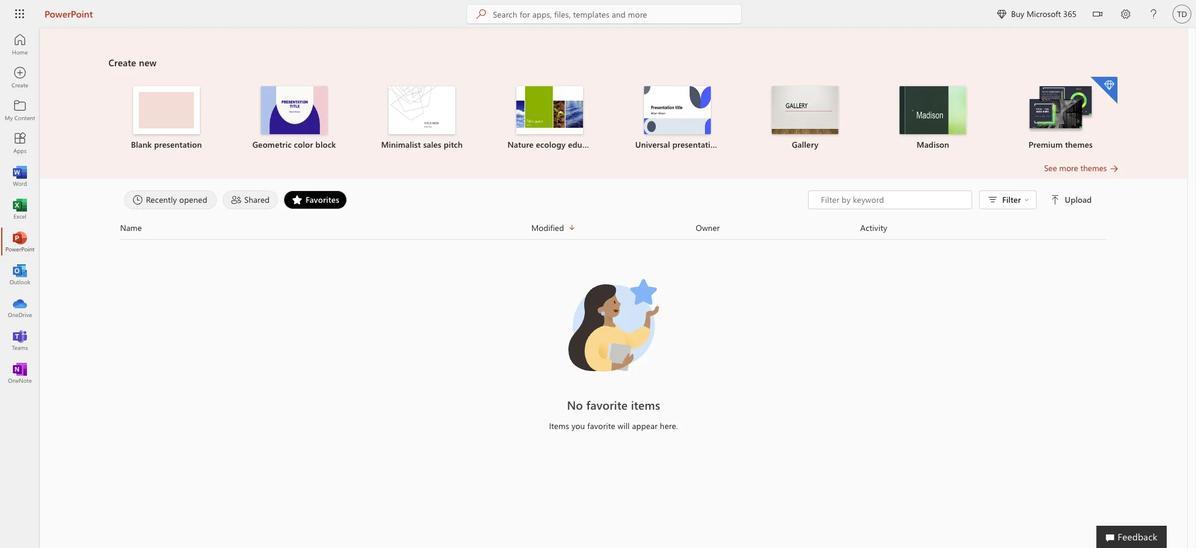 Task type: describe. For each thing, give the bounding box(es) containing it.
filter 
[[1003, 194, 1029, 205]]

filter
[[1003, 194, 1021, 205]]

no favorite items status
[[367, 397, 861, 413]]

shared
[[244, 194, 270, 205]]

premium themes image
[[1028, 86, 1094, 133]]

favorites
[[306, 194, 339, 205]]

appear
[[632, 420, 658, 431]]


[[1025, 198, 1029, 202]]

recently
[[146, 194, 177, 205]]

presentation for blank presentation
[[154, 139, 202, 150]]

name button
[[120, 221, 532, 234]]

here.
[[660, 420, 678, 431]]

owner
[[696, 222, 720, 233]]

feedback
[[1118, 531, 1158, 543]]

 upload
[[1051, 194, 1092, 205]]

status containing filter
[[808, 191, 1094, 209]]

color
[[294, 139, 313, 150]]


[[1051, 195, 1061, 205]]

you
[[572, 420, 585, 431]]

Search box. Suggestions appear as you type. search field
[[493, 5, 742, 23]]

new
[[139, 56, 157, 69]]

activity, column 4 of 4 column header
[[861, 221, 1107, 234]]

td button
[[1168, 0, 1196, 28]]

powerpoint banner
[[0, 0, 1196, 30]]

Filter by keyword text field
[[820, 194, 966, 206]]

minimalist sales pitch element
[[365, 86, 479, 151]]

recently opened
[[146, 194, 207, 205]]

favorites element
[[284, 191, 347, 209]]

powerpoint
[[45, 8, 93, 20]]

modified
[[532, 222, 564, 233]]

powerpoint image
[[14, 236, 26, 247]]

see more themes
[[1044, 162, 1107, 174]]

td
[[1178, 10, 1187, 18]]

create image
[[14, 72, 26, 83]]

blank
[[131, 139, 152, 150]]

no favorite items main content
[[40, 28, 1188, 444]]

universal presentation
[[635, 139, 721, 150]]

favorite inside status
[[588, 420, 615, 431]]

favorite inside status
[[587, 397, 628, 413]]

items
[[549, 420, 569, 431]]

feedback button
[[1097, 526, 1167, 548]]

list inside no favorite items main content
[[108, 76, 1119, 162]]

madison element
[[876, 86, 990, 151]]

onedrive image
[[14, 301, 26, 313]]

pitch
[[444, 139, 463, 150]]

teams image
[[14, 334, 26, 346]]

buy
[[1011, 8, 1025, 19]]

my content image
[[14, 104, 26, 116]]

nature ecology education photo presentation image
[[516, 86, 583, 134]]

universal presentation element
[[621, 86, 735, 151]]

see more themes button
[[1044, 162, 1119, 174]]

empty state icon image
[[561, 273, 667, 378]]

onenote image
[[14, 367, 26, 379]]

see
[[1044, 162, 1057, 174]]



Task type: locate. For each thing, give the bounding box(es) containing it.
sales
[[423, 139, 442, 150]]

0 vertical spatial themes
[[1065, 139, 1093, 150]]

favorite left will
[[588, 420, 615, 431]]

apps image
[[14, 137, 26, 149]]

1 vertical spatial themes
[[1081, 162, 1107, 174]]

excel image
[[14, 203, 26, 215]]

geometric color block image
[[261, 86, 328, 134]]

tab list containing recently opened
[[121, 191, 808, 209]]

1 presentation from the left
[[154, 139, 202, 150]]

shared tab
[[220, 191, 281, 209]]

shared element
[[223, 191, 278, 209]]

microsoft
[[1027, 8, 1061, 19]]

opened
[[179, 194, 207, 205]]

gallery image
[[772, 86, 839, 134]]


[[997, 9, 1007, 19]]

madison image
[[900, 86, 967, 134]]

premium
[[1029, 139, 1063, 150]]

presentation inside blank presentation element
[[154, 139, 202, 150]]


[[1093, 9, 1103, 19]]

no
[[567, 397, 583, 413]]

1 horizontal spatial presentation
[[673, 139, 721, 150]]

madison
[[917, 139, 950, 150]]

themes inside button
[[1081, 162, 1107, 174]]

minimalist sales pitch image
[[389, 86, 456, 134]]

home image
[[14, 39, 26, 50]]

tab list
[[121, 191, 808, 209]]

outlook image
[[14, 268, 26, 280]]

premium templates diamond image
[[1091, 77, 1118, 104]]

presentation inside the universal presentation element
[[673, 139, 721, 150]]

status
[[808, 191, 1094, 209]]

row inside no favorite items main content
[[120, 221, 1107, 240]]

word image
[[14, 170, 26, 182]]

presentation right blank
[[154, 139, 202, 150]]

items you favorite will appear here.
[[549, 420, 678, 431]]

gallery
[[792, 139, 819, 150]]

blank presentation
[[131, 139, 202, 150]]

geometric color block
[[252, 139, 336, 150]]

favorite
[[587, 397, 628, 413], [588, 420, 615, 431]]

1 vertical spatial favorite
[[588, 420, 615, 431]]

2 presentation from the left
[[673, 139, 721, 150]]

themes up see more themes
[[1065, 139, 1093, 150]]

name
[[120, 222, 142, 233]]

owner button
[[696, 221, 861, 234]]

premium themes element
[[1004, 77, 1118, 151]]

will
[[618, 420, 630, 431]]

 buy microsoft 365
[[997, 8, 1077, 19]]

universal presentation image
[[644, 86, 711, 134]]

365
[[1064, 8, 1077, 19]]

row
[[120, 221, 1107, 240]]

presentation down universal presentation image
[[673, 139, 721, 150]]

no favorite items
[[567, 397, 660, 413]]

upload
[[1065, 194, 1092, 205]]

items
[[631, 397, 660, 413]]

presentation for universal presentation
[[673, 139, 721, 150]]

themes
[[1065, 139, 1093, 150], [1081, 162, 1107, 174]]

nature ecology education photo presentation element
[[493, 86, 607, 151]]

 button
[[1084, 0, 1112, 30]]

0 horizontal spatial presentation
[[154, 139, 202, 150]]

more
[[1060, 162, 1079, 174]]

0 vertical spatial favorite
[[587, 397, 628, 413]]

recently opened element
[[124, 191, 217, 209]]

favorites tab
[[281, 191, 350, 209]]

create
[[108, 56, 136, 69]]

modified button
[[532, 221, 696, 234]]

blank presentation element
[[110, 86, 223, 151]]

navigation
[[0, 28, 40, 389]]

tab list inside no favorite items main content
[[121, 191, 808, 209]]

minimalist
[[381, 139, 421, 150]]

gallery element
[[749, 86, 862, 151]]

themes right more
[[1081, 162, 1107, 174]]

minimalist sales pitch
[[381, 139, 463, 150]]

geometric color block element
[[237, 86, 351, 151]]

None search field
[[467, 5, 742, 23]]

list
[[108, 76, 1119, 162]]

recently opened tab
[[121, 191, 220, 209]]

presentation
[[154, 139, 202, 150], [673, 139, 721, 150]]

geometric
[[252, 139, 292, 150]]

items you favorite will appear here. status
[[367, 420, 861, 432]]

favorite up items you favorite will appear here.
[[587, 397, 628, 413]]

block
[[316, 139, 336, 150]]

universal
[[635, 139, 670, 150]]

activity
[[861, 222, 888, 233]]

premium themes
[[1029, 139, 1093, 150]]

list containing blank presentation
[[108, 76, 1119, 162]]

row containing name
[[120, 221, 1107, 240]]

create new
[[108, 56, 157, 69]]



Task type: vqa. For each thing, say whether or not it's contained in the screenshot.
AL dropdown button
no



